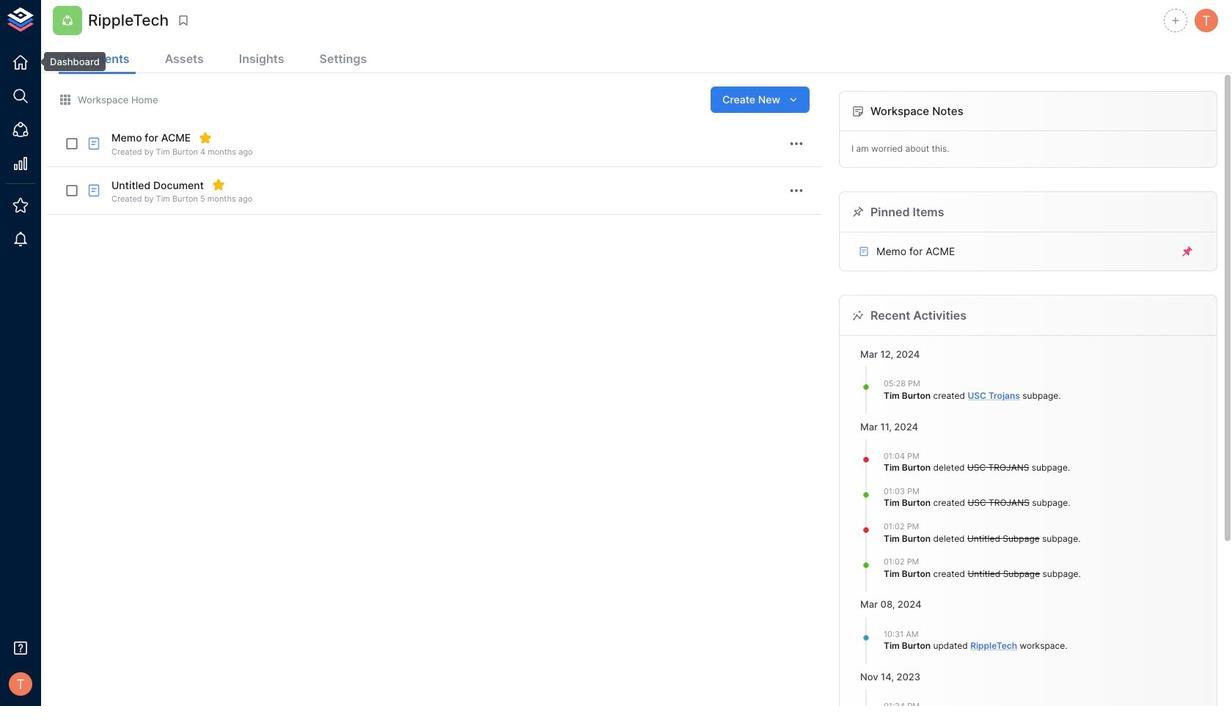 Task type: describe. For each thing, give the bounding box(es) containing it.
0 vertical spatial remove favorite image
[[199, 131, 212, 145]]

1 vertical spatial remove favorite image
[[212, 179, 225, 192]]



Task type: locate. For each thing, give the bounding box(es) containing it.
bookmark image
[[177, 14, 190, 27]]

tooltip
[[34, 52, 106, 71]]

remove favorite image
[[199, 131, 212, 145], [212, 179, 225, 192]]

unpin image
[[1181, 245, 1194, 258]]



Task type: vqa. For each thing, say whether or not it's contained in the screenshot.
Remove Favorite icon
yes



